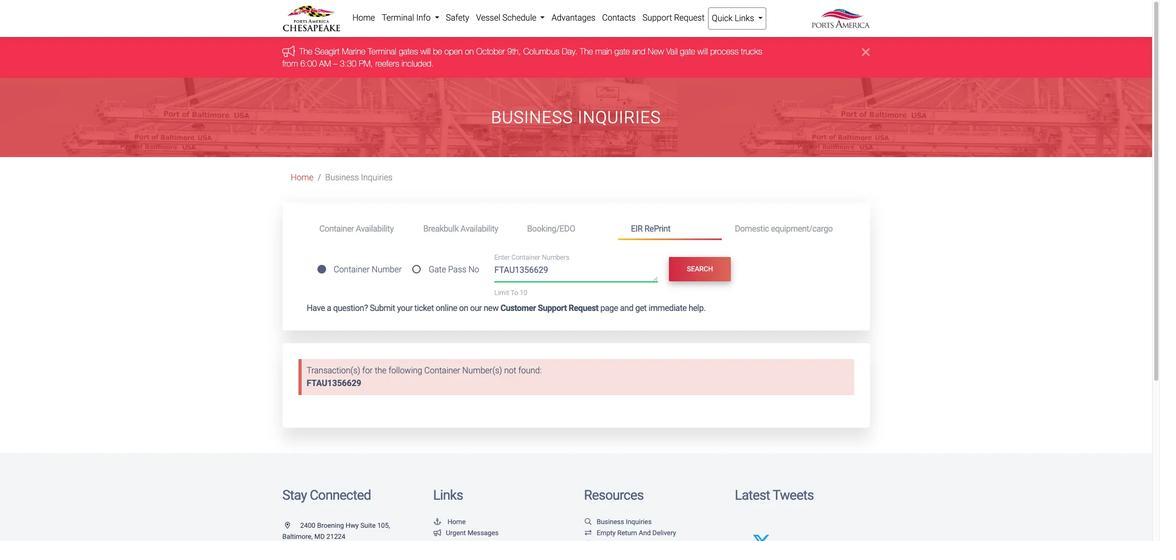 Task type: describe. For each thing, give the bounding box(es) containing it.
anchor image
[[433, 519, 442, 526]]

ticket
[[414, 303, 434, 313]]

9th,
[[507, 47, 521, 56]]

1 vertical spatial inquiries
[[361, 173, 393, 183]]

1 the from the left
[[299, 47, 312, 56]]

page
[[600, 303, 618, 313]]

container inside the transaction(s) for the following container number(s) not found: ftau1356629
[[424, 366, 460, 376]]

home link for terminal info link
[[349, 7, 378, 29]]

105,
[[377, 522, 390, 530]]

the
[[375, 366, 387, 376]]

empty
[[597, 529, 616, 537]]

new
[[484, 303, 499, 313]]

pm,
[[359, 59, 373, 68]]

reefers
[[375, 59, 399, 68]]

support request link
[[639, 7, 708, 29]]

booking/edo link
[[514, 219, 618, 239]]

vail
[[666, 47, 678, 56]]

info
[[416, 13, 431, 23]]

from
[[282, 59, 298, 68]]

terminal info
[[382, 13, 433, 23]]

contacts
[[602, 13, 636, 23]]

breakbulk
[[423, 224, 459, 234]]

gates
[[399, 47, 418, 56]]

breakbulk availability
[[423, 224, 498, 234]]

1 vertical spatial home
[[291, 173, 313, 183]]

october
[[476, 47, 505, 56]]

booking/edo
[[527, 224, 575, 234]]

1 will from the left
[[420, 47, 431, 56]]

container up container number
[[319, 224, 354, 234]]

stay
[[282, 487, 307, 503]]

enter container numbers
[[494, 254, 569, 262]]

container availability link
[[307, 219, 411, 239]]

following
[[389, 366, 422, 376]]

exchange image
[[584, 530, 593, 537]]

and inside the seagirt marine terminal gates will be open on october 9th, columbus day. the main gate and new vail gate will process trucks from 6:00 am – 3:30 pm, reefers included.
[[632, 47, 646, 56]]

0 vertical spatial terminal
[[382, 13, 414, 23]]

2400
[[300, 522, 315, 530]]

for
[[362, 366, 373, 376]]

advantages
[[552, 13, 595, 23]]

get
[[635, 303, 647, 313]]

support request
[[643, 13, 705, 23]]

be
[[433, 47, 442, 56]]

columbus
[[523, 47, 560, 56]]

online
[[436, 303, 457, 313]]

to
[[511, 289, 518, 297]]

0 horizontal spatial home link
[[291, 173, 313, 183]]

number
[[372, 265, 402, 275]]

return
[[617, 529, 637, 537]]

am
[[319, 59, 331, 68]]

bullhorn image
[[433, 530, 442, 537]]

immediate
[[649, 303, 687, 313]]

1 vertical spatial support
[[538, 303, 567, 313]]

vessel schedule link
[[473, 7, 548, 29]]

resources
[[584, 487, 644, 503]]

home link for urgent messages link
[[433, 518, 466, 526]]

eir reprint
[[631, 224, 671, 234]]

search button
[[669, 257, 731, 282]]

–
[[333, 59, 338, 68]]

safety link
[[443, 7, 473, 29]]

close image
[[862, 46, 870, 58]]

0 horizontal spatial links
[[433, 487, 463, 503]]

1 vertical spatial business inquiries
[[325, 173, 393, 183]]

number(s)
[[462, 366, 502, 376]]

availability for container availability
[[356, 224, 394, 234]]

included.
[[402, 59, 434, 68]]

gate pass no
[[429, 265, 479, 275]]

search
[[687, 265, 713, 273]]

1 gate from the left
[[615, 47, 630, 56]]

the seagirt marine terminal gates will be open on october 9th, columbus day. the main gate and new vail gate will process trucks from 6:00 am – 3:30 pm, reefers included. link
[[282, 47, 762, 68]]

hwy
[[346, 522, 359, 530]]

process
[[710, 47, 739, 56]]

customer support request link
[[501, 303, 599, 313]]

broening
[[317, 522, 344, 530]]

have a question? submit your ticket online on our new customer support request page and get immediate help.
[[307, 303, 706, 313]]

connected
[[310, 487, 371, 503]]

urgent
[[446, 529, 466, 537]]

2 gate from the left
[[680, 47, 695, 56]]

3:30
[[340, 59, 356, 68]]

business inquiries link
[[584, 518, 652, 526]]

container right enter in the left top of the page
[[512, 254, 540, 262]]

not
[[504, 366, 516, 376]]

0 vertical spatial home
[[352, 13, 375, 23]]

empty return and delivery
[[597, 529, 676, 537]]

no
[[469, 265, 479, 275]]

seagirt
[[315, 47, 340, 56]]

contacts link
[[599, 7, 639, 29]]

2 vertical spatial home
[[448, 518, 466, 526]]

transaction(s) for the following container number(s) not found: ftau1356629
[[307, 366, 542, 388]]

marine
[[342, 47, 366, 56]]

limit to 10
[[494, 289, 527, 297]]

latest
[[735, 487, 770, 503]]

messages
[[468, 529, 499, 537]]

quick links link
[[708, 7, 767, 30]]

and
[[639, 529, 651, 537]]



Task type: locate. For each thing, give the bounding box(es) containing it.
1 horizontal spatial gate
[[680, 47, 695, 56]]

stay connected
[[282, 487, 371, 503]]

the right the day.
[[580, 47, 593, 56]]

6:00
[[300, 59, 317, 68]]

advantages link
[[548, 7, 599, 29]]

1 vertical spatial business
[[325, 173, 359, 183]]

0 horizontal spatial gate
[[615, 47, 630, 56]]

1 horizontal spatial home
[[352, 13, 375, 23]]

suite
[[360, 522, 376, 530]]

availability
[[356, 224, 394, 234], [460, 224, 498, 234]]

pass
[[448, 265, 466, 275]]

1 horizontal spatial support
[[643, 13, 672, 23]]

1 horizontal spatial request
[[674, 13, 705, 23]]

on inside the seagirt marine terminal gates will be open on october 9th, columbus day. the main gate and new vail gate will process trucks from 6:00 am – 3:30 pm, reefers included.
[[465, 47, 474, 56]]

equipment/cargo
[[771, 224, 833, 234]]

found:
[[518, 366, 542, 376]]

Enter Container Numbers text field
[[494, 264, 658, 282]]

gate
[[429, 265, 446, 275]]

1 horizontal spatial business
[[491, 107, 573, 128]]

your
[[397, 303, 413, 313]]

availability up enter in the left top of the page
[[460, 224, 498, 234]]

0 vertical spatial inquiries
[[578, 107, 661, 128]]

0 vertical spatial request
[[674, 13, 705, 23]]

0 vertical spatial links
[[735, 13, 754, 23]]

0 vertical spatial business
[[491, 107, 573, 128]]

eir
[[631, 224, 643, 234]]

container availability
[[319, 224, 394, 234]]

2 will from the left
[[698, 47, 708, 56]]

container left the number
[[334, 265, 370, 275]]

0 horizontal spatial availability
[[356, 224, 394, 234]]

support
[[643, 13, 672, 23], [538, 303, 567, 313]]

1 availability from the left
[[356, 224, 394, 234]]

2400 broening hwy suite 105, baltimore, md 21224 link
[[282, 522, 390, 541]]

submit
[[370, 303, 395, 313]]

and
[[632, 47, 646, 56], [620, 303, 633, 313]]

0 vertical spatial on
[[465, 47, 474, 56]]

2 availability from the left
[[460, 224, 498, 234]]

availability up container number
[[356, 224, 394, 234]]

urgent messages
[[446, 529, 499, 537]]

request left quick
[[674, 13, 705, 23]]

2 the from the left
[[580, 47, 593, 56]]

terminal up reefers
[[368, 47, 396, 56]]

1 horizontal spatial will
[[698, 47, 708, 56]]

terminal info link
[[378, 7, 443, 29]]

10
[[520, 289, 527, 297]]

domestic
[[735, 224, 769, 234]]

and left the new
[[632, 47, 646, 56]]

vessel
[[476, 13, 500, 23]]

limit
[[494, 289, 509, 297]]

gate right main
[[615, 47, 630, 56]]

0 vertical spatial and
[[632, 47, 646, 56]]

terminal left info
[[382, 13, 414, 23]]

main
[[595, 47, 612, 56]]

home link
[[349, 7, 378, 29], [291, 173, 313, 183], [433, 518, 466, 526]]

domestic equipment/cargo
[[735, 224, 833, 234]]

request
[[674, 13, 705, 23], [569, 303, 599, 313]]

0 horizontal spatial will
[[420, 47, 431, 56]]

open
[[445, 47, 463, 56]]

links up anchor icon
[[433, 487, 463, 503]]

1 vertical spatial terminal
[[368, 47, 396, 56]]

gate right "vail" at the top right of page
[[680, 47, 695, 56]]

md
[[314, 533, 325, 541]]

enter
[[494, 254, 510, 262]]

1 vertical spatial on
[[459, 303, 468, 313]]

2 vertical spatial business
[[597, 518, 624, 526]]

1 horizontal spatial the
[[580, 47, 593, 56]]

0 horizontal spatial business
[[325, 173, 359, 183]]

quick links
[[712, 13, 756, 23]]

new
[[648, 47, 664, 56]]

container right following
[[424, 366, 460, 376]]

will left be in the left of the page
[[420, 47, 431, 56]]

reprint
[[645, 224, 671, 234]]

the seagirt marine terminal gates will be open on october 9th, columbus day. the main gate and new vail gate will process trucks from 6:00 am – 3:30 pm, reefers included. alert
[[0, 37, 1152, 78]]

gate
[[615, 47, 630, 56], [680, 47, 695, 56]]

1 vertical spatial request
[[569, 303, 599, 313]]

transaction(s)
[[307, 366, 360, 376]]

baltimore,
[[282, 533, 313, 541]]

search image
[[584, 519, 593, 526]]

2 vertical spatial business inquiries
[[597, 518, 652, 526]]

0 horizontal spatial the
[[299, 47, 312, 56]]

tweets
[[773, 487, 814, 503]]

21224
[[326, 533, 345, 541]]

ftau1356629
[[307, 378, 361, 388]]

on right "open" at the left of the page
[[465, 47, 474, 56]]

1 vertical spatial and
[[620, 303, 633, 313]]

links right quick
[[735, 13, 754, 23]]

0 horizontal spatial request
[[569, 303, 599, 313]]

0 vertical spatial support
[[643, 13, 672, 23]]

urgent messages link
[[433, 529, 499, 537]]

will left process
[[698, 47, 708, 56]]

terminal inside the seagirt marine terminal gates will be open on october 9th, columbus day. the main gate and new vail gate will process trucks from 6:00 am – 3:30 pm, reefers included.
[[368, 47, 396, 56]]

terminal
[[382, 13, 414, 23], [368, 47, 396, 56]]

home
[[352, 13, 375, 23], [291, 173, 313, 183], [448, 518, 466, 526]]

1 horizontal spatial links
[[735, 13, 754, 23]]

support up the new
[[643, 13, 672, 23]]

2 horizontal spatial business
[[597, 518, 624, 526]]

will
[[420, 47, 431, 56], [698, 47, 708, 56]]

container number
[[334, 265, 402, 275]]

availability for breakbulk availability
[[460, 224, 498, 234]]

safety
[[446, 13, 469, 23]]

breakbulk availability link
[[411, 219, 514, 239]]

0 vertical spatial home link
[[349, 7, 378, 29]]

our
[[470, 303, 482, 313]]

question?
[[333, 303, 368, 313]]

request left page
[[569, 303, 599, 313]]

the up 6:00
[[299, 47, 312, 56]]

quick
[[712, 13, 733, 23]]

support right customer
[[538, 303, 567, 313]]

2 vertical spatial inquiries
[[626, 518, 652, 526]]

business
[[491, 107, 573, 128], [325, 173, 359, 183], [597, 518, 624, 526]]

delivery
[[653, 529, 676, 537]]

vessel schedule
[[476, 13, 538, 23]]

1 vertical spatial links
[[433, 487, 463, 503]]

inquiries
[[578, 107, 661, 128], [361, 173, 393, 183], [626, 518, 652, 526]]

customer
[[501, 303, 536, 313]]

on left our at the bottom left
[[459, 303, 468, 313]]

empty return and delivery link
[[584, 529, 676, 537]]

2 horizontal spatial home
[[448, 518, 466, 526]]

links
[[735, 13, 754, 23], [433, 487, 463, 503]]

1 horizontal spatial availability
[[460, 224, 498, 234]]

and left the get on the right of the page
[[620, 303, 633, 313]]

map marker alt image
[[285, 523, 299, 530]]

on
[[465, 47, 474, 56], [459, 303, 468, 313]]

2 horizontal spatial home link
[[433, 518, 466, 526]]

the seagirt marine terminal gates will be open on october 9th, columbus day. the main gate and new vail gate will process trucks from 6:00 am – 3:30 pm, reefers included.
[[282, 47, 762, 68]]

2400 broening hwy suite 105, baltimore, md 21224
[[282, 522, 390, 541]]

numbers
[[542, 254, 569, 262]]

0 vertical spatial business inquiries
[[491, 107, 661, 128]]

1 horizontal spatial home link
[[349, 7, 378, 29]]

trucks
[[741, 47, 762, 56]]

2 vertical spatial home link
[[433, 518, 466, 526]]

1 vertical spatial home link
[[291, 173, 313, 183]]

bullhorn image
[[282, 45, 299, 57]]

0 horizontal spatial home
[[291, 173, 313, 183]]

latest tweets
[[735, 487, 814, 503]]

0 horizontal spatial support
[[538, 303, 567, 313]]



Task type: vqa. For each thing, say whether or not it's contained in the screenshot.
sort image associated with Chassis No
no



